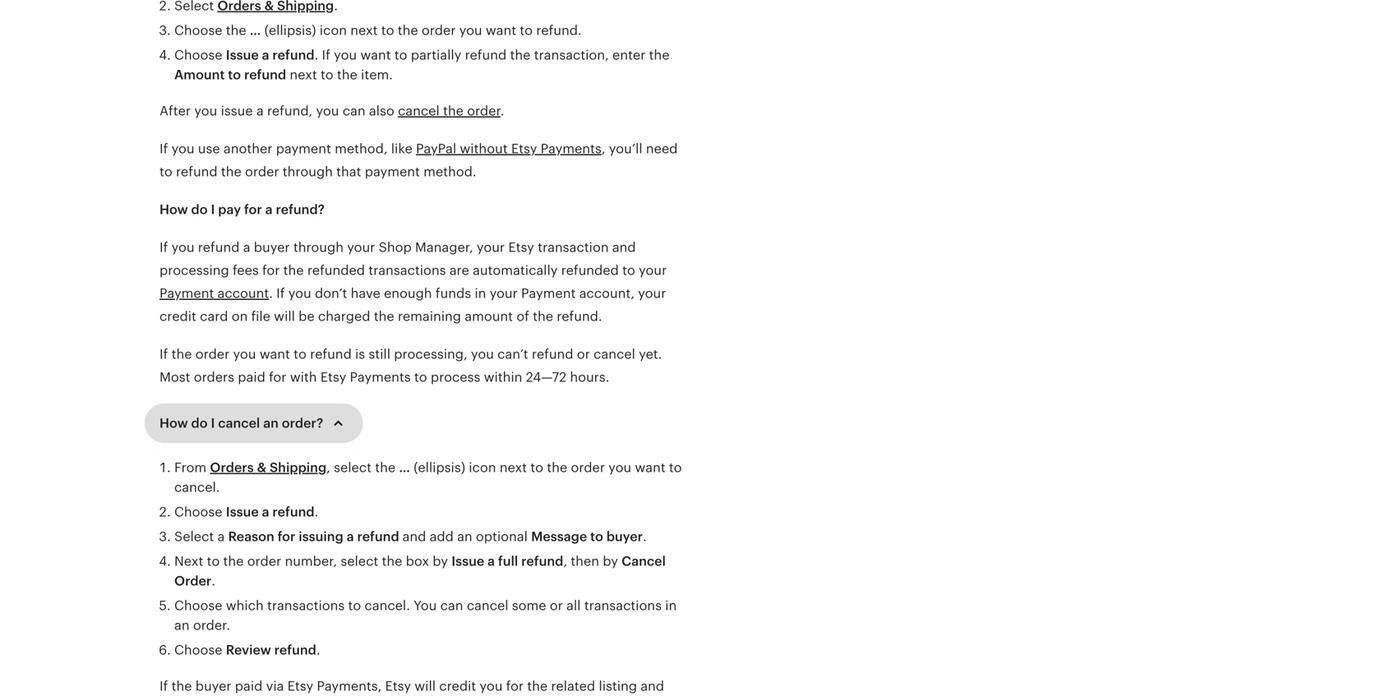 Task type: describe. For each thing, give the bounding box(es) containing it.
&
[[257, 460, 266, 475]]

1 vertical spatial …
[[399, 460, 410, 475]]

and inside if the buyer paid via etsy payments, etsy will credit you for the related listing and
[[641, 679, 664, 694]]

card
[[200, 309, 228, 324]]

. up paypal without etsy payments link
[[500, 104, 504, 118]]

etsy inside if the order you want to refund is still processing, you can't refund or cancel yet. most orders paid for with etsy payments to process within 24—72 hours.
[[320, 370, 346, 385]]

1 by from the left
[[433, 554, 448, 569]]

partially
[[411, 48, 462, 62]]

cancel
[[622, 554, 666, 569]]

etsy right without on the left
[[511, 141, 537, 156]]

optional
[[476, 529, 528, 544]]

how do i cancel an order? button
[[145, 404, 363, 443]]

paypal without etsy payments link
[[416, 141, 602, 156]]

want inside choose issue a refund . if you want to partially refund the transaction, enter the amount to refund next to the item.
[[360, 48, 391, 62]]

if for use
[[160, 141, 168, 156]]

then
[[571, 554, 599, 569]]

if you don't have enough funds in your payment account, your credit card on file will be charged the remaining amount of the refund.
[[160, 286, 666, 324]]

select for number,
[[341, 554, 378, 569]]

payment inside if you refund a buyer through your shop manager, your etsy transaction and processing fees for the refunded transactions are automatically refunded to your payment account .
[[160, 286, 214, 301]]

order down reason
[[247, 554, 281, 569]]

, you'll need to refund the order through that payment method.
[[160, 141, 678, 179]]

cancel. inside choose which transactions to cancel. you can cancel some or all transactions in an order.
[[365, 599, 410, 613]]

issue for choose issue a refund . if you want to partially refund the transaction, enter the amount to refund next to the item.
[[226, 48, 259, 62]]

processing
[[160, 263, 229, 278]]

method,
[[335, 141, 388, 156]]

will inside if the buyer paid via etsy payments, etsy will credit you for the related listing and
[[415, 679, 436, 694]]

payments,
[[317, 679, 382, 694]]

an inside dropdown button
[[263, 416, 279, 431]]

i for cancel
[[211, 416, 215, 431]]

0 horizontal spatial icon
[[320, 23, 347, 38]]

pay
[[218, 202, 241, 217]]

file
[[251, 309, 270, 324]]

method.
[[424, 164, 477, 179]]

you inside choose issue a refund . if you want to partially refund the transaction, enter the amount to refund next to the item.
[[334, 48, 357, 62]]

paypal
[[416, 141, 456, 156]]

the inside (ellipsis) icon next to the order you want to cancel.
[[547, 460, 567, 475]]

need
[[646, 141, 678, 156]]

you
[[414, 599, 437, 613]]

1 horizontal spatial next
[[350, 23, 378, 38]]

another
[[224, 141, 273, 156]]

transaction,
[[534, 48, 609, 62]]

account,
[[579, 286, 635, 301]]

after you issue a refund, you can also cancel the order .
[[160, 104, 504, 118]]

box
[[406, 554, 429, 569]]

issuing
[[299, 529, 343, 544]]

the down have
[[374, 309, 394, 324]]

if the order you want to refund is still processing, you can't refund or cancel yet. most orders paid for with etsy payments to process within 24—72 hours.
[[160, 347, 662, 385]]

cancel inside if the order you want to refund is still processing, you can't refund or cancel yet. most orders paid for with etsy payments to process within 24—72 hours.
[[594, 347, 635, 362]]

be
[[299, 309, 315, 324]]

2 horizontal spatial an
[[457, 529, 472, 544]]

2 by from the left
[[603, 554, 618, 569]]

order up partially
[[422, 23, 456, 38]]

you inside if the buyer paid via etsy payments, etsy will credit you for the related listing and
[[480, 679, 503, 694]]

the down choose review refund .
[[171, 679, 192, 694]]

a left 'refund?'
[[265, 202, 273, 217]]

etsy right payments,
[[385, 679, 411, 694]]

1 vertical spatial and
[[402, 529, 426, 544]]

cancel inside choose which transactions to cancel. you can cancel some or all transactions in an order.
[[467, 599, 509, 613]]

a right select
[[217, 529, 225, 544]]

some
[[512, 599, 546, 613]]

review
[[226, 643, 271, 658]]

if for buyer
[[160, 679, 168, 694]]

choose review refund .
[[174, 643, 320, 658]]

order.
[[193, 618, 230, 633]]

without
[[460, 141, 508, 156]]

order inside (ellipsis) icon next to the order you want to cancel.
[[571, 460, 605, 475]]

message
[[531, 529, 587, 544]]

1 vertical spatial buyer
[[607, 529, 643, 544]]

if you refund a buyer through your shop manager, your etsy transaction and processing fees for the refunded transactions are automatically refunded to your payment account .
[[160, 240, 667, 301]]

an inside choose which transactions to cancel. you can cancel some or all transactions in an order.
[[174, 618, 190, 633]]

want inside if the order you want to refund is still processing, you can't refund or cancel yet. most orders paid for with etsy payments to process within 24—72 hours.
[[260, 347, 290, 362]]

how do i pay for a refund?
[[160, 202, 325, 217]]

. up the cancel
[[643, 529, 647, 544]]

choose the … (ellipsis) icon next to the order you want to refund.
[[174, 23, 582, 38]]

1 refunded from the left
[[307, 263, 365, 278]]

also
[[369, 104, 394, 118]]

can for cancel
[[440, 599, 463, 613]]

in inside if you don't have enough funds in your payment account, your credit card on file will be charged the remaining amount of the refund.
[[475, 286, 486, 301]]

orders
[[210, 460, 254, 475]]

use
[[198, 141, 220, 156]]

etsy inside if you refund a buyer through your shop manager, your etsy transaction and processing fees for the refunded transactions are automatically refunded to your payment account .
[[508, 240, 534, 255]]

with
[[290, 370, 317, 385]]

if the buyer paid via etsy payments, etsy will credit you for the related listing and
[[160, 679, 664, 696]]

after
[[160, 104, 191, 118]]

transaction
[[538, 240, 609, 255]]

how do i cancel an order?
[[160, 416, 323, 431]]

if for order
[[160, 347, 168, 362]]

which
[[226, 599, 264, 613]]

. up order.
[[212, 574, 215, 589]]

on
[[232, 309, 248, 324]]

don't
[[315, 286, 347, 301]]

the up select a reason for issuing a refund and add an optional message to buyer .
[[375, 460, 396, 475]]

payment account link
[[160, 286, 269, 301]]

the inside if the order you want to refund is still processing, you can't refund or cancel yet. most orders paid for with etsy payments to process within 24—72 hours.
[[171, 347, 192, 362]]

have
[[351, 286, 380, 301]]

payment inside if you don't have enough funds in your payment account, your credit card on file will be charged the remaining amount of the refund.
[[521, 286, 576, 301]]

cancel. inside (ellipsis) icon next to the order you want to cancel.
[[174, 480, 220, 495]]

(ellipsis) inside (ellipsis) icon next to the order you want to cancel.
[[414, 460, 465, 475]]

the down reason
[[223, 554, 244, 569]]

remaining
[[398, 309, 461, 324]]

number,
[[285, 554, 337, 569]]

the up choose issue a refund . if you want to partially refund the transaction, enter the amount to refund next to the item.
[[398, 23, 418, 38]]

shipping
[[270, 460, 327, 475]]

processing,
[[394, 347, 468, 362]]

order?
[[282, 416, 323, 431]]

related
[[551, 679, 595, 694]]

that
[[336, 164, 361, 179]]

add
[[430, 529, 454, 544]]

how for how do i pay for a refund?
[[160, 202, 188, 217]]

(ellipsis) icon next to the order you want to cancel.
[[174, 460, 682, 495]]

0 vertical spatial payments
[[541, 141, 602, 156]]

choose issue a refund .
[[174, 505, 318, 520]]

the up the issue
[[226, 23, 246, 38]]

all
[[567, 599, 581, 613]]

yet.
[[639, 347, 662, 362]]

24—72
[[526, 370, 567, 385]]

buyer inside if the buyer paid via etsy payments, etsy will credit you for the related listing and
[[195, 679, 232, 694]]

the inside if you refund a buyer through your shop manager, your etsy transaction and processing fees for the refunded transactions are automatically refunded to your payment account .
[[283, 263, 304, 278]]

next inside choose issue a refund . if you want to partially refund the transaction, enter the amount to refund next to the item.
[[290, 67, 317, 82]]

issue
[[221, 104, 253, 118]]

within
[[484, 370, 522, 385]]

and inside if you refund a buyer through your shop manager, your etsy transaction and processing fees for the refunded transactions are automatically refunded to your payment account .
[[612, 240, 636, 255]]

order
[[174, 574, 212, 589]]

next
[[174, 554, 203, 569]]

automatically
[[473, 263, 558, 278]]



Task type: vqa. For each thing, say whether or not it's contained in the screenshot.
the left the next
yes



Task type: locate. For each thing, give the bounding box(es) containing it.
2 horizontal spatial next
[[500, 460, 527, 475]]

select
[[174, 529, 214, 544]]

choose issue a refund . if you want to partially refund the transaction, enter the amount to refund next to the item.
[[174, 48, 670, 82]]

a up fees
[[243, 240, 250, 255]]

paid left the via
[[235, 679, 263, 694]]

a left full
[[488, 554, 495, 569]]

how
[[160, 202, 188, 217], [160, 416, 188, 431]]

can left also
[[343, 104, 366, 118]]

for left issuing
[[278, 529, 296, 544]]

0 horizontal spatial …
[[250, 23, 261, 38]]

1 horizontal spatial payments
[[541, 141, 602, 156]]

0 vertical spatial or
[[577, 347, 590, 362]]

if inside if you don't have enough funds in your payment account, your credit card on file will be charged the remaining amount of the refund.
[[276, 286, 285, 301]]

2 i from the top
[[211, 416, 215, 431]]

payments left the you'll
[[541, 141, 602, 156]]

, inside , you'll need to refund the order through that payment method.
[[602, 141, 606, 156]]

will left be
[[274, 309, 295, 324]]

cancel up hours. on the left
[[594, 347, 635, 362]]

transactions inside if you refund a buyer through your shop manager, your etsy transaction and processing fees for the refunded transactions are automatically refunded to your payment account .
[[369, 263, 446, 278]]

cancel right also
[[398, 104, 440, 118]]

0 horizontal spatial payment
[[160, 286, 214, 301]]

i for pay
[[211, 202, 215, 217]]

in inside choose which transactions to cancel. you can cancel some or all transactions in an order.
[[665, 599, 677, 613]]

the left box
[[382, 554, 402, 569]]

by right then
[[603, 554, 618, 569]]

credit left the card
[[160, 309, 196, 324]]

1 vertical spatial in
[[665, 599, 677, 613]]

a inside choose issue a refund . if you want to partially refund the transaction, enter the amount to refund next to the item.
[[262, 48, 269, 62]]

order up without on the left
[[467, 104, 500, 118]]

0 horizontal spatial can
[[343, 104, 366, 118]]

5 choose from the top
[[174, 643, 222, 658]]

1 horizontal spatial can
[[440, 599, 463, 613]]

amount
[[465, 309, 513, 324]]

if for don't
[[276, 286, 285, 301]]

0 horizontal spatial by
[[433, 554, 448, 569]]

0 horizontal spatial and
[[402, 529, 426, 544]]

…
[[250, 23, 261, 38], [399, 460, 410, 475]]

next inside (ellipsis) icon next to the order you want to cancel.
[[500, 460, 527, 475]]

order inside , you'll need to refund the order through that payment method.
[[245, 164, 279, 179]]

issue up reason
[[226, 505, 259, 520]]

a right the issue
[[256, 104, 264, 118]]

for inside if the buyer paid via etsy payments, etsy will credit you for the related listing and
[[506, 679, 524, 694]]

2 horizontal spatial buyer
[[607, 529, 643, 544]]

0 vertical spatial can
[[343, 104, 366, 118]]

2 vertical spatial ,
[[563, 554, 567, 569]]

0 horizontal spatial credit
[[160, 309, 196, 324]]

an left order?
[[263, 416, 279, 431]]

the inside , you'll need to refund the order through that payment method.
[[221, 164, 242, 179]]

payment down like
[[365, 164, 420, 179]]

select down issuing
[[341, 554, 378, 569]]

cancel. left "you"
[[365, 599, 410, 613]]

account
[[218, 286, 269, 301]]

(ellipsis) up refund,
[[264, 23, 316, 38]]

how down 'most'
[[160, 416, 188, 431]]

0 horizontal spatial payment
[[276, 141, 331, 156]]

buyer up fees
[[254, 240, 290, 255]]

via
[[266, 679, 284, 694]]

to
[[381, 23, 394, 38], [520, 23, 533, 38], [394, 48, 407, 62], [228, 67, 241, 82], [321, 67, 334, 82], [160, 164, 172, 179], [622, 263, 635, 278], [294, 347, 307, 362], [414, 370, 427, 385], [531, 460, 543, 475], [669, 460, 682, 475], [590, 529, 603, 544], [207, 554, 220, 569], [348, 599, 361, 613]]

or inside choose which transactions to cancel. you can cancel some or all transactions in an order.
[[550, 599, 563, 613]]

choose inside choose issue a refund . if you want to partially refund the transaction, enter the amount to refund next to the item.
[[174, 48, 222, 62]]

, left then
[[563, 554, 567, 569]]

the left related
[[527, 679, 548, 694]]

0 vertical spatial cancel.
[[174, 480, 220, 495]]

an left order.
[[174, 618, 190, 633]]

to inside choose which transactions to cancel. you can cancel some or all transactions in an order.
[[348, 599, 361, 613]]

choose which transactions to cancel. you can cancel some or all transactions in an order.
[[174, 599, 677, 633]]

cancel inside dropdown button
[[218, 416, 260, 431]]

shop
[[379, 240, 412, 255]]

transactions up enough
[[369, 263, 446, 278]]

for left with
[[269, 370, 287, 385]]

0 vertical spatial how
[[160, 202, 188, 217]]

if inside choose issue a refund . if you want to partially refund the transaction, enter the amount to refund next to the item.
[[322, 48, 330, 62]]

payment inside , you'll need to refund the order through that payment method.
[[365, 164, 420, 179]]

. inside choose issue a refund . if you want to partially refund the transaction, enter the amount to refund next to the item.
[[315, 48, 318, 62]]

cancel up orders on the left of page
[[218, 416, 260, 431]]

0 vertical spatial paid
[[238, 370, 265, 385]]

full
[[498, 554, 518, 569]]

do for cancel
[[191, 416, 208, 431]]

do
[[191, 202, 208, 217], [191, 416, 208, 431]]

choose for choose the … (ellipsis) icon next to the order you want to refund.
[[174, 23, 222, 38]]

enter
[[612, 48, 646, 62]]

0 vertical spatial through
[[283, 164, 333, 179]]

order inside if the order you want to refund is still processing, you can't refund or cancel yet. most orders paid for with etsy payments to process within 24—72 hours.
[[195, 347, 230, 362]]

if for refund
[[160, 240, 168, 255]]

cancel order
[[174, 554, 666, 589]]

. up file
[[269, 286, 273, 301]]

0 horizontal spatial transactions
[[267, 599, 345, 613]]

i left pay
[[211, 202, 215, 217]]

2 payment from the left
[[521, 286, 576, 301]]

refund.
[[536, 23, 582, 38], [557, 309, 602, 324]]

0 horizontal spatial next
[[290, 67, 317, 82]]

refund,
[[267, 104, 313, 118]]

amount
[[174, 67, 225, 82]]

funds
[[436, 286, 471, 301]]

want inside (ellipsis) icon next to the order you want to cancel.
[[635, 460, 666, 475]]

1 payment from the left
[[160, 286, 214, 301]]

0 horizontal spatial will
[[274, 309, 295, 324]]

1 horizontal spatial refunded
[[561, 263, 619, 278]]

the right enter
[[649, 48, 670, 62]]

next up "optional"
[[500, 460, 527, 475]]

a inside if you refund a buyer through your shop manager, your etsy transaction and processing fees for the refunded transactions are automatically refunded to your payment account .
[[243, 240, 250, 255]]

orders & shipping link
[[210, 460, 327, 475]]

if you use another payment method, like paypal without etsy payments
[[160, 141, 602, 156]]

next to the order number, select the box by issue a full refund , then by
[[174, 554, 622, 569]]

to inside , you'll need to refund the order through that payment method.
[[160, 164, 172, 179]]

2 vertical spatial and
[[641, 679, 664, 694]]

the up be
[[283, 263, 304, 278]]

charged
[[318, 309, 370, 324]]

of
[[517, 309, 529, 324]]

from orders & shipping , select the …
[[174, 460, 410, 475]]

if inside if the order you want to refund is still processing, you can't refund or cancel yet. most orders paid for with etsy payments to process within 24—72 hours.
[[160, 347, 168, 362]]

through inside if you refund a buyer through your shop manager, your etsy transaction and processing fees for the refunded transactions are automatically refunded to your payment account .
[[293, 240, 344, 255]]

payment down processing
[[160, 286, 214, 301]]

1 horizontal spatial in
[[665, 599, 677, 613]]

1 vertical spatial i
[[211, 416, 215, 431]]

select right shipping
[[334, 460, 372, 475]]

1 vertical spatial (ellipsis)
[[414, 460, 465, 475]]

refunded down transaction
[[561, 263, 619, 278]]

cancel.
[[174, 480, 220, 495], [365, 599, 410, 613]]

0 vertical spatial ,
[[602, 141, 606, 156]]

credit inside if you don't have enough funds in your payment account, your credit card on file will be charged the remaining amount of the refund.
[[160, 309, 196, 324]]

2 vertical spatial buyer
[[195, 679, 232, 694]]

will inside if you don't have enough funds in your payment account, your credit card on file will be charged the remaining amount of the refund.
[[274, 309, 295, 324]]

0 vertical spatial do
[[191, 202, 208, 217]]

0 horizontal spatial ,
[[327, 460, 330, 475]]

0 vertical spatial (ellipsis)
[[264, 23, 316, 38]]

is
[[355, 347, 365, 362]]

1 vertical spatial how
[[160, 416, 188, 431]]

0 horizontal spatial payments
[[350, 370, 411, 385]]

1 vertical spatial next
[[290, 67, 317, 82]]

2 how from the top
[[160, 416, 188, 431]]

0 horizontal spatial cancel.
[[174, 480, 220, 495]]

if inside if you refund a buyer through your shop manager, your etsy transaction and processing fees for the refunded transactions are automatically refunded to your payment account .
[[160, 240, 168, 255]]

choose inside choose which transactions to cancel. you can cancel some or all transactions in an order.
[[174, 599, 222, 613]]

do inside dropdown button
[[191, 416, 208, 431]]

0 vertical spatial select
[[334, 460, 372, 475]]

if inside if the buyer paid via etsy payments, etsy will credit you for the related listing and
[[160, 679, 168, 694]]

order up message on the bottom left
[[571, 460, 605, 475]]

next up "item."
[[350, 23, 378, 38]]

most
[[160, 370, 190, 385]]

etsy
[[511, 141, 537, 156], [508, 240, 534, 255], [320, 370, 346, 385], [288, 679, 313, 694], [385, 679, 411, 694]]

process
[[431, 370, 480, 385]]

paid right orders
[[238, 370, 265, 385]]

issue up the issue
[[226, 48, 259, 62]]

select
[[334, 460, 372, 475], [341, 554, 378, 569]]

the
[[226, 23, 246, 38], [398, 23, 418, 38], [510, 48, 531, 62], [649, 48, 670, 62], [337, 67, 358, 82], [443, 104, 464, 118], [221, 164, 242, 179], [283, 263, 304, 278], [374, 309, 394, 324], [533, 309, 553, 324], [171, 347, 192, 362], [375, 460, 396, 475], [547, 460, 567, 475], [223, 554, 244, 569], [382, 554, 402, 569], [171, 679, 192, 694], [527, 679, 548, 694]]

how left pay
[[160, 202, 188, 217]]

you inside if you don't have enough funds in your payment account, your credit card on file will be charged the remaining amount of the refund.
[[288, 286, 311, 301]]

cancel
[[398, 104, 440, 118], [594, 347, 635, 362], [218, 416, 260, 431], [467, 599, 509, 613]]

the up 'most'
[[171, 347, 192, 362]]

choose for choose review refund .
[[174, 643, 222, 658]]

1 vertical spatial credit
[[439, 679, 476, 694]]

issue for choose issue a refund .
[[226, 505, 259, 520]]

or
[[577, 347, 590, 362], [550, 599, 563, 613]]

the up paypal
[[443, 104, 464, 118]]

paid inside if the order you want to refund is still processing, you can't refund or cancel yet. most orders paid for with etsy payments to process within 24—72 hours.
[[238, 370, 265, 385]]

to inside if you refund a buyer through your shop manager, your etsy transaction and processing fees for the refunded transactions are automatically refunded to your payment account .
[[622, 263, 635, 278]]

you inside if you refund a buyer through your shop manager, your etsy transaction and processing fees for the refunded transactions are automatically refunded to your payment account .
[[171, 240, 195, 255]]

0 horizontal spatial in
[[475, 286, 486, 301]]

i inside dropdown button
[[211, 416, 215, 431]]

1 horizontal spatial cancel.
[[365, 599, 410, 613]]

1 vertical spatial icon
[[469, 460, 496, 475]]

choose for choose which transactions to cancel. you can cancel some or all transactions in an order.
[[174, 599, 222, 613]]

. inside if you refund a buyer through your shop manager, your etsy transaction and processing fees for the refunded transactions are automatically refunded to your payment account .
[[269, 286, 273, 301]]

by right box
[[433, 554, 448, 569]]

transactions
[[369, 263, 446, 278], [267, 599, 345, 613], [584, 599, 662, 613]]

do for pay
[[191, 202, 208, 217]]

0 horizontal spatial an
[[174, 618, 190, 633]]

2 vertical spatial issue
[[452, 554, 484, 569]]

the left transaction, in the top of the page
[[510, 48, 531, 62]]

etsy up the automatically
[[508, 240, 534, 255]]

2 horizontal spatial transactions
[[584, 599, 662, 613]]

listing
[[599, 679, 637, 694]]

1 horizontal spatial icon
[[469, 460, 496, 475]]

icon inside (ellipsis) icon next to the order you want to cancel.
[[469, 460, 496, 475]]

issue inside choose issue a refund . if you want to partially refund the transaction, enter the amount to refund next to the item.
[[226, 48, 259, 62]]

orders
[[194, 370, 234, 385]]

still
[[369, 347, 391, 362]]

refund?
[[276, 202, 325, 217]]

etsy right the via
[[288, 679, 313, 694]]

3 choose from the top
[[174, 505, 222, 520]]

payments down the still
[[350, 370, 411, 385]]

refund inside if you refund a buyer through your shop manager, your etsy transaction and processing fees for the refunded transactions are automatically refunded to your payment account .
[[198, 240, 240, 255]]

are
[[449, 263, 469, 278]]

payments
[[541, 141, 602, 156], [350, 370, 411, 385]]

2 horizontal spatial ,
[[602, 141, 606, 156]]

an right add
[[457, 529, 472, 544]]

like
[[391, 141, 413, 156]]

refund. inside if you don't have enough funds in your payment account, your credit card on file will be charged the remaining amount of the refund.
[[557, 309, 602, 324]]

refunded up the don't
[[307, 263, 365, 278]]

1 vertical spatial or
[[550, 599, 563, 613]]

icon up the after you issue a refund, you can also cancel the order .
[[320, 23, 347, 38]]

cancel left some
[[467, 599, 509, 613]]

1 vertical spatial refund.
[[557, 309, 602, 324]]

0 vertical spatial and
[[612, 240, 636, 255]]

hours.
[[570, 370, 610, 385]]

buyer
[[254, 240, 290, 255], [607, 529, 643, 544], [195, 679, 232, 694]]

1 vertical spatial cancel.
[[365, 599, 410, 613]]

through inside , you'll need to refund the order through that payment method.
[[283, 164, 333, 179]]

1 choose from the top
[[174, 23, 222, 38]]

for right pay
[[244, 202, 262, 217]]

or up hours. on the left
[[577, 347, 590, 362]]

0 vertical spatial issue
[[226, 48, 259, 62]]

issue down add
[[452, 554, 484, 569]]

buyer down choose review refund .
[[195, 679, 232, 694]]

transactions down number, at the left of page
[[267, 599, 345, 613]]

the down another
[[221, 164, 242, 179]]

you inside (ellipsis) icon next to the order you want to cancel.
[[609, 460, 632, 475]]

2 vertical spatial next
[[500, 460, 527, 475]]

for right fees
[[262, 263, 280, 278]]

enough
[[384, 286, 432, 301]]

1 vertical spatial through
[[293, 240, 344, 255]]

4 choose from the top
[[174, 599, 222, 613]]

, right '&'
[[327, 460, 330, 475]]

select for ,
[[334, 460, 372, 475]]

. up issuing
[[315, 505, 318, 520]]

.
[[315, 48, 318, 62], [500, 104, 504, 118], [269, 286, 273, 301], [315, 505, 318, 520], [643, 529, 647, 544], [212, 574, 215, 589], [316, 643, 320, 658]]

1 vertical spatial can
[[440, 599, 463, 613]]

select a reason for issuing a refund and add an optional message to buyer .
[[174, 529, 647, 544]]

payment up of
[[521, 286, 576, 301]]

0 horizontal spatial or
[[550, 599, 563, 613]]

buyer up the cancel
[[607, 529, 643, 544]]

from
[[174, 460, 207, 475]]

0 vertical spatial i
[[211, 202, 215, 217]]

reason
[[228, 529, 274, 544]]

1 i from the top
[[211, 202, 215, 217]]

cancel the order link
[[398, 104, 500, 118]]

1 vertical spatial payments
[[350, 370, 411, 385]]

0 vertical spatial buyer
[[254, 240, 290, 255]]

refund inside , you'll need to refund the order through that payment method.
[[176, 164, 218, 179]]

2 do from the top
[[191, 416, 208, 431]]

choose for choose issue a refund . if you want to partially refund the transaction, enter the amount to refund next to the item.
[[174, 48, 222, 62]]

the up message on the bottom left
[[547, 460, 567, 475]]

by
[[433, 554, 448, 569], [603, 554, 618, 569]]

1 vertical spatial paid
[[235, 679, 263, 694]]

order up orders
[[195, 347, 230, 362]]

fees
[[233, 263, 259, 278]]

1 horizontal spatial payment
[[365, 164, 420, 179]]

order down another
[[245, 164, 279, 179]]

or left all
[[550, 599, 563, 613]]

how for how do i cancel an order?
[[160, 416, 188, 431]]

1 vertical spatial payment
[[365, 164, 420, 179]]

. up payments,
[[316, 643, 320, 658]]

in
[[475, 286, 486, 301], [665, 599, 677, 613]]

choose
[[174, 23, 222, 38], [174, 48, 222, 62], [174, 505, 222, 520], [174, 599, 222, 613], [174, 643, 222, 658]]

0 vertical spatial refund.
[[536, 23, 582, 38]]

0 vertical spatial credit
[[160, 309, 196, 324]]

and up account,
[[612, 240, 636, 255]]

payments inside if the order you want to refund is still processing, you can't refund or cancel yet. most orders paid for with etsy payments to process within 24—72 hours.
[[350, 370, 411, 385]]

through up 'refund?'
[[283, 164, 333, 179]]

1 horizontal spatial …
[[399, 460, 410, 475]]

0 vertical spatial in
[[475, 286, 486, 301]]

can for also
[[343, 104, 366, 118]]

2 vertical spatial an
[[174, 618, 190, 633]]

can't
[[498, 347, 528, 362]]

2 choose from the top
[[174, 48, 222, 62]]

1 do from the top
[[191, 202, 208, 217]]

1 horizontal spatial and
[[612, 240, 636, 255]]

0 vertical spatial an
[[263, 416, 279, 431]]

how inside dropdown button
[[160, 416, 188, 431]]

for left related
[[506, 679, 524, 694]]

2 refunded from the left
[[561, 263, 619, 278]]

1 horizontal spatial will
[[415, 679, 436, 694]]

refund. up transaction, in the top of the page
[[536, 23, 582, 38]]

a
[[262, 48, 269, 62], [256, 104, 264, 118], [265, 202, 273, 217], [243, 240, 250, 255], [262, 505, 269, 520], [217, 529, 225, 544], [347, 529, 354, 544], [488, 554, 495, 569]]

for inside if the order you want to refund is still processing, you can't refund or cancel yet. most orders paid for with etsy payments to process within 24—72 hours.
[[269, 370, 287, 385]]

1 horizontal spatial by
[[603, 554, 618, 569]]

item.
[[361, 67, 393, 82]]

1 vertical spatial ,
[[327, 460, 330, 475]]

0 vertical spatial next
[[350, 23, 378, 38]]

2 horizontal spatial and
[[641, 679, 664, 694]]

i down orders
[[211, 416, 215, 431]]

1 horizontal spatial (ellipsis)
[[414, 460, 465, 475]]

choose for choose issue a refund .
[[174, 505, 222, 520]]

1 vertical spatial an
[[457, 529, 472, 544]]

1 vertical spatial do
[[191, 416, 208, 431]]

do up "from"
[[191, 416, 208, 431]]

0 horizontal spatial refunded
[[307, 263, 365, 278]]

1 vertical spatial select
[[341, 554, 378, 569]]

will down choose which transactions to cancel. you can cancel some or all transactions in an order.
[[415, 679, 436, 694]]

0 vertical spatial will
[[274, 309, 295, 324]]

0 horizontal spatial (ellipsis)
[[264, 23, 316, 38]]

next up refund,
[[290, 67, 317, 82]]

will
[[274, 309, 295, 324], [415, 679, 436, 694]]

refund. down account,
[[557, 309, 602, 324]]

can inside choose which transactions to cancel. you can cancel some or all transactions in an order.
[[440, 599, 463, 613]]

order
[[422, 23, 456, 38], [467, 104, 500, 118], [245, 164, 279, 179], [195, 347, 230, 362], [571, 460, 605, 475], [247, 554, 281, 569]]

,
[[602, 141, 606, 156], [327, 460, 330, 475], [563, 554, 567, 569]]

paid inside if the buyer paid via etsy payments, etsy will credit you for the related listing and
[[235, 679, 263, 694]]

next
[[350, 23, 378, 38], [290, 67, 317, 82], [500, 460, 527, 475]]

1 how from the top
[[160, 202, 188, 217]]

1 vertical spatial issue
[[226, 505, 259, 520]]

0 vertical spatial …
[[250, 23, 261, 38]]

1 vertical spatial will
[[415, 679, 436, 694]]

refunded
[[307, 263, 365, 278], [561, 263, 619, 278]]

buyer inside if you refund a buyer through your shop manager, your etsy transaction and processing fees for the refunded transactions are automatically refunded to your payment account .
[[254, 240, 290, 255]]

can right "you"
[[440, 599, 463, 613]]

can
[[343, 104, 366, 118], [440, 599, 463, 613]]

0 vertical spatial icon
[[320, 23, 347, 38]]

1 horizontal spatial transactions
[[369, 263, 446, 278]]

the left "item."
[[337, 67, 358, 82]]

transactions down the cancel
[[584, 599, 662, 613]]

do left pay
[[191, 202, 208, 217]]

a up reason
[[262, 505, 269, 520]]

payment down refund,
[[276, 141, 331, 156]]

through down 'refund?'
[[293, 240, 344, 255]]

payment
[[160, 286, 214, 301], [521, 286, 576, 301]]

a right issuing
[[347, 529, 354, 544]]

1 horizontal spatial or
[[577, 347, 590, 362]]

1 horizontal spatial an
[[263, 416, 279, 431]]

or inside if the order you want to refund is still processing, you can't refund or cancel yet. most orders paid for with etsy payments to process within 24—72 hours.
[[577, 347, 590, 362]]

0 horizontal spatial buyer
[[195, 679, 232, 694]]

1 horizontal spatial credit
[[439, 679, 476, 694]]

1 horizontal spatial payment
[[521, 286, 576, 301]]

1 horizontal spatial buyer
[[254, 240, 290, 255]]

and up box
[[402, 529, 426, 544]]

for inside if you refund a buyer through your shop manager, your etsy transaction and processing fees for the refunded transactions are automatically refunded to your payment account .
[[262, 263, 280, 278]]

0 vertical spatial payment
[[276, 141, 331, 156]]

icon up "optional"
[[469, 460, 496, 475]]

1 horizontal spatial ,
[[563, 554, 567, 569]]

the right of
[[533, 309, 553, 324]]

credit inside if the buyer paid via etsy payments, etsy will credit you for the related listing and
[[439, 679, 476, 694]]

and right the listing
[[641, 679, 664, 694]]



